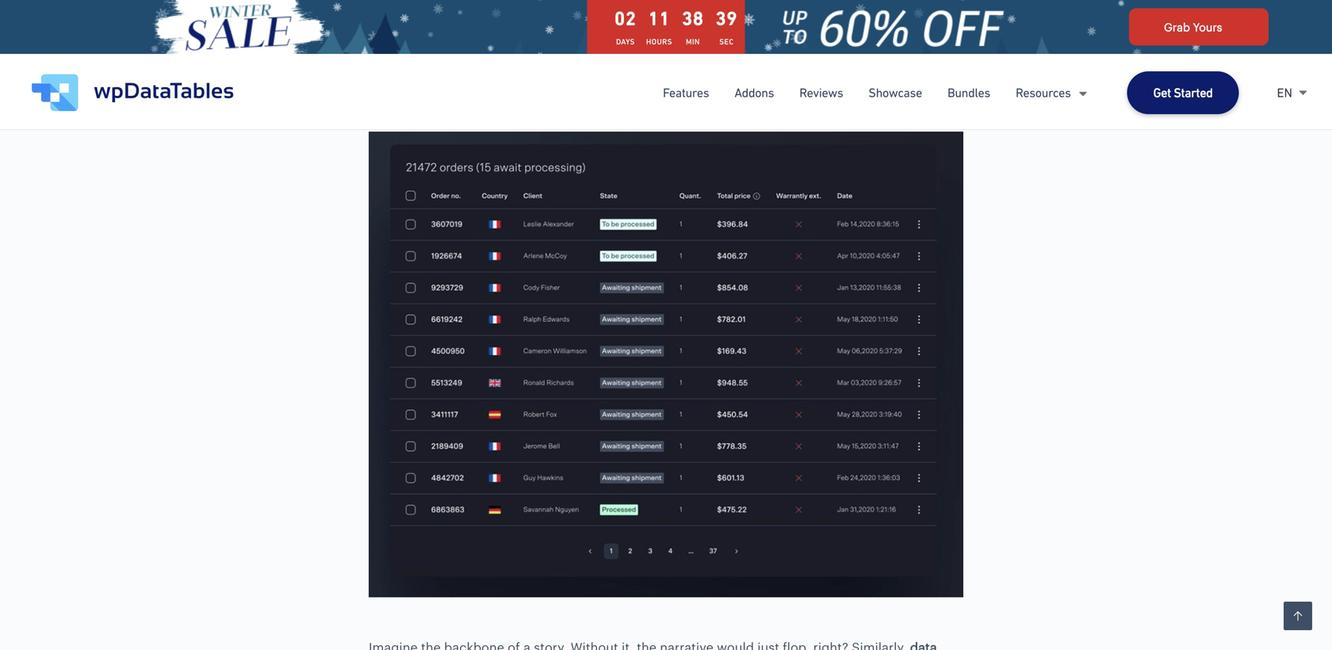 Task type: vqa. For each thing, say whether or not it's contained in the screenshot.
4
no



Task type: locate. For each thing, give the bounding box(es) containing it.
bogdan radusinovic link
[[397, 51, 491, 62]]

reviews
[[800, 86, 843, 100]]

presented
[[665, 87, 715, 97]]

2024
[[560, 51, 580, 62]]

02
[[615, 8, 637, 29]]

data
[[607, 87, 629, 97]]

go to top image
[[1293, 611, 1303, 621]]

min
[[686, 37, 700, 46]]

en
[[1277, 86, 1293, 100]]

bogdan radusinovic
[[397, 51, 491, 62]]

get started
[[1154, 86, 1213, 100]]

days
[[616, 37, 635, 46]]

caret image
[[1079, 92, 1087, 96]]

great
[[517, 87, 544, 97]]

on
[[718, 87, 730, 97]]

resources
[[599, 50, 649, 62], [1016, 85, 1071, 100]]

bundles
[[948, 86, 990, 100]]

radusinovic
[[434, 51, 491, 62]]

get
[[1154, 86, 1171, 100]]

1 horizontal spatial resources
[[1016, 85, 1071, 100]]

showcase
[[869, 86, 922, 100]]

tables
[[631, 87, 663, 97]]

websites
[[732, 87, 775, 97]]

0 horizontal spatial resources
[[599, 50, 649, 62]]

january
[[509, 51, 548, 62]]

resources down "days"
[[599, 50, 649, 62]]

get started link
[[1127, 71, 1239, 114]]

showcase link
[[869, 83, 922, 102]]

0 vertical spatial resources
[[599, 50, 649, 62]]

resources left caret icon
[[1016, 85, 1071, 100]]

addons
[[735, 86, 774, 100]]

bundles link
[[948, 83, 990, 102]]

grab yours
[[1164, 21, 1223, 33]]

hours
[[646, 37, 672, 46]]



Task type: describe. For each thing, give the bounding box(es) containing it.
11
[[648, 8, 670, 29]]

january 6, 2024
[[509, 51, 580, 62]]

sec
[[719, 37, 734, 46]]

38
[[682, 8, 704, 29]]

features
[[663, 86, 709, 100]]

1 vertical spatial resources
[[1016, 85, 1071, 100]]

examples
[[546, 87, 592, 97]]

wpdatatables logo image
[[32, 74, 234, 111]]

40
[[716, 8, 738, 29]]

features link
[[663, 83, 709, 102]]

reviews link
[[800, 83, 843, 102]]

addons link
[[735, 83, 774, 102]]

grab
[[1164, 21, 1190, 33]]

grab yours link
[[1129, 8, 1269, 46]]

started
[[1174, 86, 1213, 100]]

resources link
[[599, 50, 649, 62]]

caret image
[[1299, 90, 1307, 96]]

bogdan radusinovic image
[[369, 47, 389, 66]]

great examples of data tables presented on websites
[[517, 87, 775, 97]]

of
[[594, 87, 605, 97]]

yours
[[1193, 21, 1223, 33]]

6,
[[550, 51, 558, 62]]

bogdan
[[397, 51, 432, 62]]



